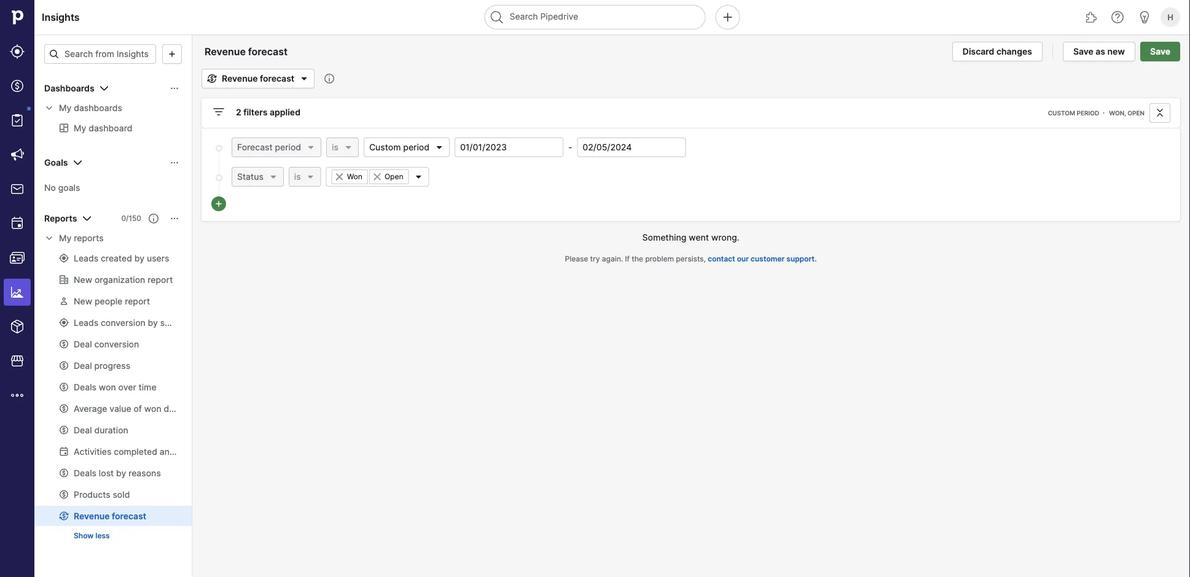 Task type: locate. For each thing, give the bounding box(es) containing it.
custom period
[[1048, 109, 1099, 117], [369, 142, 429, 153]]

0 horizontal spatial custom
[[369, 142, 401, 153]]

color primary image left info "image" at the top left of the page
[[297, 71, 312, 86]]

1 vertical spatial my
[[59, 233, 71, 244]]

open
[[1128, 109, 1145, 117], [385, 172, 403, 181]]

is right forecast period field at the left top of page
[[332, 142, 338, 153]]

MM/DD/YYYY text field
[[455, 138, 563, 157], [577, 138, 686, 157]]

2 color secondary image from the top
[[44, 233, 54, 243]]

2 save from the left
[[1150, 46, 1170, 57]]

open down custom period field
[[385, 172, 403, 181]]

something went wrong.
[[642, 232, 739, 243]]

marketplace image
[[10, 354, 25, 369]]

is field down forecast period field at the left top of page
[[289, 167, 321, 187]]

is field up won
[[326, 138, 359, 157]]

color primary inverted image
[[214, 199, 224, 209]]

custom
[[1048, 109, 1075, 117], [369, 142, 401, 153]]

save
[[1073, 46, 1093, 57], [1150, 46, 1170, 57]]

applied
[[270, 107, 300, 118]]

0 horizontal spatial save
[[1073, 46, 1093, 57]]

none field containing won
[[326, 167, 429, 187]]

2 filters applied
[[236, 107, 300, 118]]

1 vertical spatial custom
[[369, 142, 401, 153]]

save down h button
[[1150, 46, 1170, 57]]

my down no goals at top
[[59, 233, 71, 244]]

1 horizontal spatial period
[[403, 142, 429, 153]]

0 vertical spatial custom
[[1048, 109, 1075, 117]]

0 vertical spatial is
[[332, 142, 338, 153]]

save as new
[[1073, 46, 1125, 57]]

1 vertical spatial is
[[294, 172, 301, 182]]

1 vertical spatial open
[[385, 172, 403, 181]]

1 vertical spatial color secondary image
[[44, 233, 54, 243]]

forecast
[[237, 142, 273, 153]]

wrong.
[[711, 232, 739, 243]]

customer
[[751, 255, 785, 264]]

please
[[565, 255, 588, 264]]

color primary image inside custom period "popup button"
[[434, 143, 444, 152]]

h
[[1167, 12, 1173, 22]]

contact
[[708, 255, 735, 264]]

is
[[332, 142, 338, 153], [294, 172, 301, 182]]

0/150
[[121, 214, 141, 223]]

1 vertical spatial is field
[[289, 167, 321, 187]]

custom inside "popup button"
[[369, 142, 401, 153]]

discard changes
[[963, 46, 1032, 57]]

1 horizontal spatial is
[[332, 142, 338, 153]]

if
[[625, 255, 630, 264]]

open right won, in the top of the page
[[1128, 109, 1145, 117]]

1 vertical spatial custom period
[[369, 142, 429, 153]]

mm/dd/yyyy text field right -
[[577, 138, 686, 157]]

reports
[[44, 213, 77, 224], [74, 233, 104, 244]]

activities image
[[10, 216, 25, 231]]

color primary image left revenue
[[205, 74, 219, 84]]

color primary image
[[49, 49, 59, 59], [165, 49, 179, 59], [97, 81, 112, 96], [170, 84, 179, 93], [1153, 108, 1167, 118], [306, 143, 316, 152], [343, 143, 353, 152], [434, 143, 444, 152], [70, 155, 85, 170], [170, 158, 179, 168], [268, 172, 278, 182], [306, 172, 316, 182], [335, 172, 344, 182], [414, 172, 424, 182], [80, 211, 94, 226], [149, 214, 159, 224], [170, 214, 179, 224]]

2 mm/dd/yyyy text field from the left
[[577, 138, 686, 157]]

dashboards
[[44, 83, 94, 94], [74, 103, 122, 113]]

quick help image
[[1110, 10, 1125, 25]]

quick add image
[[720, 10, 735, 25]]

color primary image
[[297, 71, 312, 86], [205, 74, 219, 84], [211, 104, 226, 119], [372, 172, 382, 182]]

goals right the no
[[58, 182, 80, 193]]

0 horizontal spatial is field
[[289, 167, 321, 187]]

1 horizontal spatial is field
[[326, 138, 359, 157]]

revenue
[[222, 73, 258, 84]]

0 horizontal spatial custom period
[[369, 142, 429, 153]]

0 vertical spatial dashboards
[[44, 83, 94, 94]]

info image
[[324, 74, 334, 84]]

color primary image right won
[[372, 172, 382, 182]]

mm/dd/yyyy text field left -
[[455, 138, 563, 157]]

2 my from the top
[[59, 233, 71, 244]]

goals up the no
[[44, 158, 68, 168]]

color secondary image
[[44, 103, 54, 113], [44, 233, 54, 243]]

0 vertical spatial goals
[[44, 158, 68, 168]]

2 horizontal spatial period
[[1077, 109, 1099, 117]]

Custom period field
[[364, 138, 450, 157]]

is down forecast period field at the left top of page
[[294, 172, 301, 182]]

goals
[[44, 158, 68, 168], [58, 182, 80, 193]]

won,
[[1109, 109, 1126, 117]]

my right the color undefined image
[[59, 103, 71, 113]]

insights image
[[10, 285, 25, 300]]

menu item
[[0, 275, 34, 310]]

0 vertical spatial open
[[1128, 109, 1145, 117]]

deals image
[[10, 79, 25, 93]]

1 color secondary image from the top
[[44, 103, 54, 113]]

dashboards up my dashboards
[[44, 83, 94, 94]]

color primary image inside field
[[372, 172, 382, 182]]

save left as
[[1073, 46, 1093, 57]]

color secondary image right the color undefined image
[[44, 103, 54, 113]]

0 horizontal spatial is
[[294, 172, 301, 182]]

dashboards down dashboards button
[[74, 103, 122, 113]]

my
[[59, 103, 71, 113], [59, 233, 71, 244]]

show
[[74, 532, 94, 541]]

0 horizontal spatial mm/dd/yyyy text field
[[455, 138, 563, 157]]

won, open
[[1109, 109, 1145, 117]]

0 vertical spatial is field
[[326, 138, 359, 157]]

0 vertical spatial my
[[59, 103, 71, 113]]

color primary image left 2
[[211, 104, 226, 119]]

contacts image
[[10, 251, 25, 265]]

reports down no goals at top
[[74, 233, 104, 244]]

is field
[[326, 138, 359, 157], [289, 167, 321, 187]]

Revenue forecast field
[[202, 44, 306, 60]]

try
[[590, 255, 600, 264]]

color primary image inside forecast period field
[[306, 143, 316, 152]]

1 horizontal spatial mm/dd/yyyy text field
[[577, 138, 686, 157]]

None field
[[326, 167, 429, 187]]

color secondary image left my reports
[[44, 233, 54, 243]]

color primary image for revenue forecast
[[205, 74, 219, 84]]

1 save from the left
[[1073, 46, 1093, 57]]

1 my from the top
[[59, 103, 71, 113]]

save as new button
[[1063, 42, 1135, 61]]

0 vertical spatial color secondary image
[[44, 103, 54, 113]]

discard changes button
[[952, 42, 1042, 61]]

period inside "popup button"
[[403, 142, 429, 153]]

menu
[[0, 0, 34, 577]]

1 horizontal spatial save
[[1150, 46, 1170, 57]]

0 vertical spatial custom period
[[1048, 109, 1099, 117]]

filters
[[243, 107, 268, 118]]

0 horizontal spatial open
[[385, 172, 403, 181]]

as
[[1096, 46, 1105, 57]]

dashboards inside button
[[44, 83, 94, 94]]

custom period button
[[364, 138, 450, 157]]

1 horizontal spatial custom
[[1048, 109, 1075, 117]]

campaigns image
[[10, 147, 25, 162]]

period
[[1077, 109, 1099, 117], [275, 142, 301, 153], [403, 142, 429, 153]]

reports up my reports
[[44, 213, 77, 224]]

color primary image for 2 filters applied
[[211, 104, 226, 119]]



Task type: vqa. For each thing, say whether or not it's contained in the screenshot.
Deals
no



Task type: describe. For each thing, give the bounding box(es) containing it.
is field for status
[[289, 167, 321, 187]]

custom period inside "popup button"
[[369, 142, 429, 153]]

forecast period
[[237, 142, 301, 153]]

problem
[[645, 255, 674, 264]]

please try again. if the problem persists, contact our customer support.
[[565, 255, 817, 264]]

1 vertical spatial dashboards
[[74, 103, 122, 113]]

persists,
[[676, 255, 706, 264]]

status
[[237, 172, 263, 182]]

Status field
[[232, 167, 284, 187]]

changes
[[996, 46, 1032, 57]]

leads image
[[10, 44, 25, 59]]

went
[[689, 232, 709, 243]]

open inside field
[[385, 172, 403, 181]]

my dashboards
[[59, 103, 122, 113]]

color secondary image for my reports
[[44, 233, 54, 243]]

new
[[1107, 46, 1125, 57]]

show less
[[74, 532, 110, 541]]

insights
[[42, 11, 80, 23]]

1 horizontal spatial custom period
[[1048, 109, 1099, 117]]

is for status
[[294, 172, 301, 182]]

something
[[642, 232, 686, 243]]

forecast
[[260, 73, 294, 84]]

color primary image inside status field
[[268, 172, 278, 182]]

sales assistant image
[[1137, 10, 1152, 25]]

color primary image for open
[[372, 172, 382, 182]]

goals button
[[34, 153, 192, 173]]

again.
[[602, 255, 623, 264]]

0 horizontal spatial period
[[275, 142, 301, 153]]

no
[[44, 182, 56, 193]]

-
[[568, 142, 572, 153]]

sales inbox image
[[10, 182, 25, 197]]

more image
[[10, 388, 25, 403]]

goals inside goals button
[[44, 158, 68, 168]]

1 vertical spatial reports
[[74, 233, 104, 244]]

home image
[[8, 8, 26, 26]]

revenue forecast button
[[202, 69, 315, 88]]

2
[[236, 107, 241, 118]]

revenue forecast
[[222, 73, 294, 84]]

support.
[[786, 255, 817, 264]]

0 vertical spatial reports
[[44, 213, 77, 224]]

my for my dashboards
[[59, 103, 71, 113]]

the
[[632, 255, 643, 264]]

save for save
[[1150, 46, 1170, 57]]

color undefined image
[[10, 113, 25, 128]]

show less button
[[69, 529, 115, 544]]

Search from Insights text field
[[44, 44, 156, 64]]

1 horizontal spatial open
[[1128, 109, 1145, 117]]

is field for forecast period
[[326, 138, 359, 157]]

is for forecast period
[[332, 142, 338, 153]]

Forecast period field
[[232, 138, 321, 157]]

save button
[[1140, 42, 1180, 61]]

Search Pipedrive field
[[484, 5, 706, 29]]

no goals
[[44, 182, 80, 193]]

discard
[[963, 46, 994, 57]]

products image
[[10, 319, 25, 334]]

1 mm/dd/yyyy text field from the left
[[455, 138, 563, 157]]

1 vertical spatial goals
[[58, 182, 80, 193]]

dashboards button
[[34, 79, 192, 98]]

our
[[737, 255, 749, 264]]

less
[[95, 532, 110, 541]]

won
[[347, 172, 362, 181]]

contact our customer support. link
[[708, 255, 817, 264]]

color secondary image for my dashboards
[[44, 103, 54, 113]]

my reports
[[59, 233, 104, 244]]

h button
[[1158, 5, 1183, 29]]

my for my reports
[[59, 233, 71, 244]]

save for save as new
[[1073, 46, 1093, 57]]



